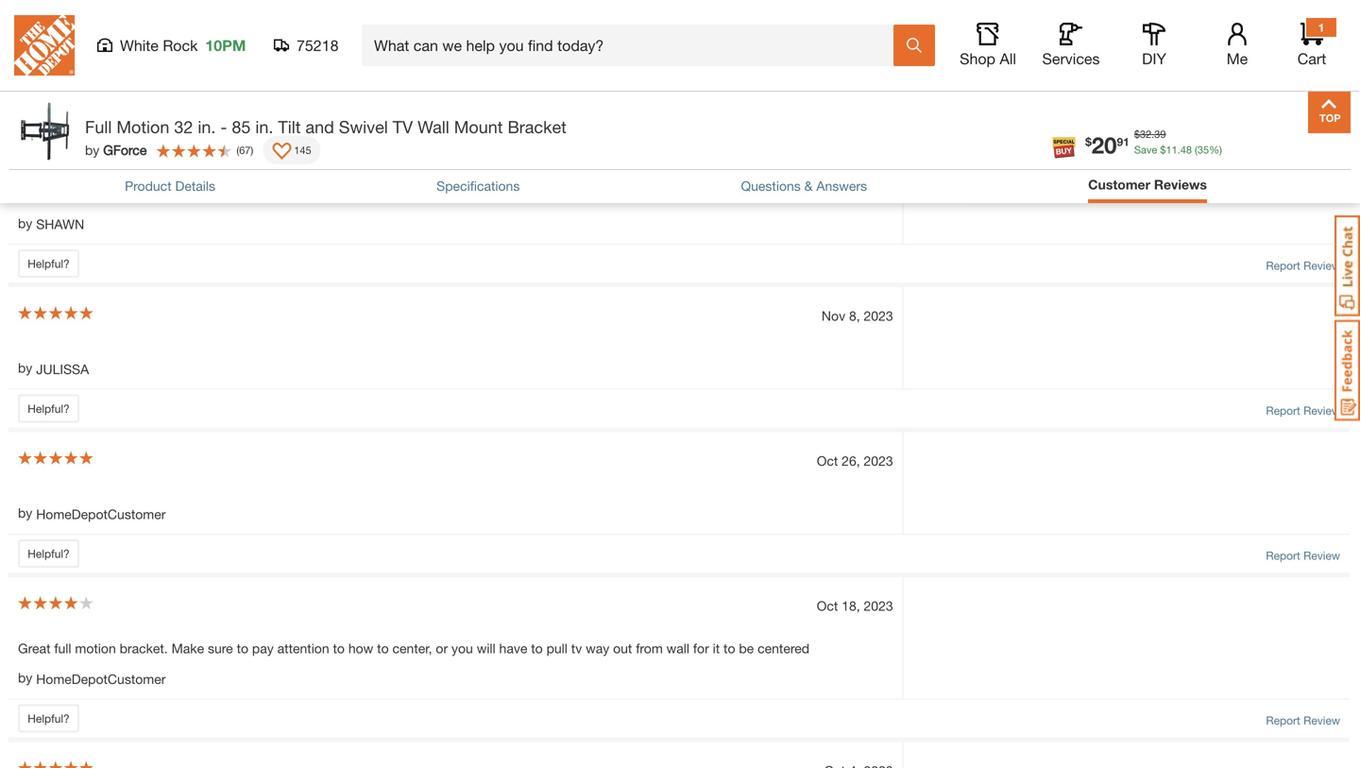Task type: describe. For each thing, give the bounding box(es) containing it.
2 vertical spatial tv
[[18, 186, 34, 202]]

What can we help you find today? search field
[[374, 26, 893, 65]]

2 a from the left
[[579, 166, 587, 182]]

8,
[[850, 308, 861, 324]]

shop
[[960, 50, 996, 68]]

2023 for nov 8, 2023
[[864, 308, 894, 324]]

helpful? for oct 18, 2023
[[28, 712, 70, 725]]

diy button
[[1125, 23, 1185, 68]]

sure
[[208, 641, 233, 656]]

live chat image
[[1335, 215, 1361, 317]]

nov 8, 2023
[[822, 308, 894, 324]]

85 inside the it was advertised that the mountwood hold up to 85 inch tv. i mounted a 75 inch tv and it has a permanent tilt downwards on it. it's evident that the tv weight is too much for the mount itself.
[[309, 166, 324, 182]]

1 that from the left
[[122, 166, 145, 182]]

oct 26, 2023
[[817, 453, 894, 469]]

services button
[[1041, 23, 1102, 68]]

questions & answers
[[741, 178, 868, 194]]

be
[[739, 641, 754, 656]]

julissa
[[36, 362, 89, 377]]

mounted
[[385, 166, 437, 182]]

by for julissa button
[[18, 360, 32, 376]]

bracket.
[[120, 641, 168, 656]]

oct for oct 18, 2023
[[817, 598, 838, 614]]

smokie button
[[36, 20, 80, 40]]

pull
[[547, 641, 568, 656]]

report review button for oct 18, 2023
[[1267, 712, 1341, 729]]

from
[[636, 641, 663, 656]]

1
[[1319, 21, 1325, 34]]

35
[[1198, 144, 1210, 156]]

shop all
[[960, 50, 1017, 68]]

white rock 10pm
[[120, 36, 246, 54]]

or
[[436, 641, 448, 656]]

product
[[125, 178, 172, 194]]

tv.
[[356, 166, 374, 182]]

$ for 32
[[1135, 128, 1141, 140]]

make
[[172, 641, 204, 656]]

to left how
[[333, 641, 345, 656]]

review for nov 8, 2023
[[1304, 404, 1341, 417]]

2023 for oct 26, 2023
[[864, 453, 894, 469]]

great
[[18, 641, 51, 656]]

1 helpful? from the top
[[28, 73, 70, 86]]

67
[[239, 144, 251, 156]]

out
[[613, 641, 633, 656]]

questions
[[741, 178, 801, 194]]

wall
[[418, 117, 450, 137]]

1 inch from the left
[[328, 166, 352, 182]]

evident
[[801, 166, 845, 182]]

)
[[251, 144, 254, 156]]

&
[[805, 178, 813, 194]]

26,
[[842, 453, 861, 469]]

was
[[29, 166, 53, 182]]

mountwood
[[171, 166, 242, 182]]

pay
[[252, 641, 274, 656]]

swivel
[[339, 117, 388, 137]]

shawn
[[36, 217, 84, 232]]

centered
[[758, 641, 810, 656]]

review for oct 18, 2023
[[1304, 714, 1341, 727]]

up
[[275, 166, 290, 182]]

center,
[[393, 641, 432, 656]]

shop all button
[[958, 23, 1019, 68]]

answers
[[817, 178, 868, 194]]

1 helpful? button from the top
[[18, 65, 79, 93]]

0 horizontal spatial the
[[149, 166, 167, 182]]

2 helpful? from the top
[[28, 257, 70, 270]]

2 that from the left
[[848, 166, 871, 182]]

advertised
[[57, 166, 118, 182]]

review for oct 26, 2023
[[1304, 549, 1341, 562]]

much
[[116, 186, 150, 202]]

75
[[452, 166, 466, 182]]

cart 1
[[1298, 21, 1327, 68]]

32 inside $ 32 . 39 save $ 11 . 48 ( 35 %)
[[1141, 128, 1152, 140]]

it was advertised that the mountwood hold up to 85 inch tv. i mounted a 75 inch tv and it has a permanent tilt downwards on it. it's evident that the tv weight is too much for the mount itself.
[[18, 166, 893, 202]]

18,
[[842, 598, 861, 614]]

customer reviews
[[1089, 177, 1208, 192]]

48
[[1181, 144, 1193, 156]]

( 67 )
[[237, 144, 254, 156]]

39
[[1155, 128, 1167, 140]]

by for shawn "button" at the left of the page
[[18, 215, 32, 231]]

services
[[1043, 50, 1100, 68]]

the home depot logo image
[[14, 15, 75, 76]]

$ for 20
[[1086, 135, 1092, 148]]

by homedepotcustomer for 1st homedepotcustomer button from the top
[[18, 505, 166, 522]]

reviews
[[1155, 177, 1208, 192]]

by for smokie button
[[18, 21, 32, 36]]

1 in. from the left
[[198, 117, 216, 137]]

0 vertical spatial and
[[306, 117, 334, 137]]

-
[[221, 117, 227, 137]]

1 review from the top
[[1304, 259, 1341, 272]]

cart
[[1298, 50, 1327, 68]]

is
[[80, 186, 90, 202]]

way
[[586, 641, 610, 656]]

%)
[[1210, 144, 1223, 156]]

all
[[1000, 50, 1017, 68]]

2 homedepotcustomer button from the top
[[36, 669, 166, 689]]

1 a from the left
[[441, 166, 448, 182]]

helpful? for nov 8, 2023
[[28, 402, 70, 415]]

itself.
[[237, 186, 268, 202]]

for inside the it was advertised that the mountwood hold up to 85 inch tv. i mounted a 75 inch tv and it has a permanent tilt downwards on it. it's evident that the tv weight is too much for the mount itself.
[[153, 186, 169, 202]]

tilt
[[278, 117, 301, 137]]

product details
[[125, 178, 215, 194]]

tv
[[572, 641, 582, 656]]

20
[[1092, 131, 1117, 158]]

downwards
[[676, 166, 744, 182]]

to inside the it was advertised that the mountwood hold up to 85 inch tv. i mounted a 75 inch tv and it has a permanent tilt downwards on it. it's evident that the tv weight is too much for the mount itself.
[[294, 166, 306, 182]]

oct 18, 2023
[[817, 598, 894, 614]]

by for 2nd homedepotcustomer button from the top of the page
[[18, 670, 32, 686]]

1 vertical spatial tv
[[499, 166, 514, 182]]

how
[[349, 641, 374, 656]]

feedback link image
[[1335, 319, 1361, 421]]

145
[[294, 144, 312, 156]]

homedepotcustomer for 1st homedepotcustomer button from the top
[[36, 507, 166, 522]]

0 vertical spatial .
[[1152, 128, 1155, 140]]

2 horizontal spatial $
[[1161, 144, 1167, 156]]

top button
[[1309, 91, 1351, 133]]



Task type: locate. For each thing, give the bounding box(es) containing it.
the
[[149, 166, 167, 182], [875, 166, 893, 182], [173, 186, 191, 202]]

0 horizontal spatial that
[[122, 166, 145, 182]]

it inside the it was advertised that the mountwood hold up to 85 inch tv. i mounted a 75 inch tv and it has a permanent tilt downwards on it. it's evident that the tv weight is too much for the mount itself.
[[544, 166, 551, 182]]

and left the "has"
[[518, 166, 540, 182]]

0 horizontal spatial 85
[[232, 117, 251, 137]]

2023
[[864, 308, 894, 324], [864, 453, 894, 469], [864, 598, 894, 614]]

inch right 75
[[470, 166, 495, 182]]

product image image
[[14, 100, 76, 162]]

in.
[[198, 117, 216, 137], [256, 117, 274, 137]]

1 horizontal spatial inch
[[470, 166, 495, 182]]

julissa button
[[36, 360, 89, 380]]

report review button for oct 26, 2023
[[1267, 547, 1341, 564]]

by inside by shawn
[[18, 215, 32, 231]]

1 horizontal spatial for
[[694, 641, 709, 656]]

1 homedepotcustomer from the top
[[36, 507, 166, 522]]

1 vertical spatial by homedepotcustomer
[[18, 670, 166, 687]]

4 report review button from the top
[[1267, 712, 1341, 729]]

1 horizontal spatial a
[[579, 166, 587, 182]]

hold
[[246, 166, 271, 182]]

2 review from the top
[[1304, 404, 1341, 417]]

1 vertical spatial homedepotcustomer button
[[36, 669, 166, 689]]

product details button
[[125, 176, 215, 196], [125, 176, 215, 196]]

me button
[[1208, 23, 1268, 68]]

by inside by smokie
[[18, 21, 32, 36]]

white
[[120, 36, 159, 54]]

4 helpful? button from the top
[[18, 540, 79, 568]]

1 report review from the top
[[1267, 259, 1341, 272]]

4 report from the top
[[1267, 714, 1301, 727]]

4 report review from the top
[[1267, 714, 1341, 727]]

2 inch from the left
[[470, 166, 495, 182]]

helpful? button for nov 8, 2023
[[18, 395, 79, 423]]

helpful? button for oct 26, 2023
[[18, 540, 79, 568]]

3 report review button from the top
[[1267, 547, 1341, 564]]

report review for oct 18, 2023
[[1267, 714, 1341, 727]]

0 vertical spatial tv
[[393, 117, 413, 137]]

0 vertical spatial it
[[544, 166, 551, 182]]

1 oct from the top
[[817, 453, 838, 469]]

a left 75
[[441, 166, 448, 182]]

0 horizontal spatial $
[[1086, 135, 1092, 148]]

diy
[[1143, 50, 1167, 68]]

0 vertical spatial homedepotcustomer
[[36, 507, 166, 522]]

0 horizontal spatial inch
[[328, 166, 352, 182]]

$ inside $ 20 91
[[1086, 135, 1092, 148]]

it's
[[781, 166, 798, 182]]

mount
[[454, 117, 503, 137]]

1 2023 from the top
[[864, 308, 894, 324]]

it
[[18, 166, 26, 182]]

0 vertical spatial homedepotcustomer button
[[36, 505, 166, 524]]

to
[[294, 166, 306, 182], [237, 641, 249, 656], [333, 641, 345, 656], [377, 641, 389, 656], [531, 641, 543, 656], [724, 641, 736, 656]]

2 homedepotcustomer from the top
[[36, 671, 166, 687]]

. left 35
[[1178, 144, 1181, 156]]

11
[[1167, 144, 1178, 156]]

the down mountwood
[[173, 186, 191, 202]]

display image
[[272, 143, 291, 162]]

3 report from the top
[[1267, 549, 1301, 562]]

2 ( from the left
[[237, 144, 239, 156]]

2023 right '8,'
[[864, 308, 894, 324]]

( right 48
[[1195, 144, 1198, 156]]

3 helpful? button from the top
[[18, 395, 79, 423]]

helpful?
[[28, 73, 70, 86], [28, 257, 70, 270], [28, 402, 70, 415], [28, 547, 70, 560], [28, 712, 70, 725]]

homedepotcustomer button
[[36, 505, 166, 524], [36, 669, 166, 689]]

inch left 'tv.'
[[328, 166, 352, 182]]

tv
[[393, 117, 413, 137], [499, 166, 514, 182], [18, 186, 34, 202]]

2 vertical spatial 2023
[[864, 598, 894, 614]]

full motion 32 in. - 85 in. tilt and swivel tv wall mount bracket
[[85, 117, 567, 137]]

i
[[377, 166, 381, 182]]

0 vertical spatial 85
[[232, 117, 251, 137]]

85 right -
[[232, 117, 251, 137]]

a
[[441, 166, 448, 182], [579, 166, 587, 182]]

the right answers
[[875, 166, 893, 182]]

2 horizontal spatial tv
[[499, 166, 514, 182]]

by for 1st homedepotcustomer button from the top
[[18, 505, 32, 521]]

1 vertical spatial it
[[713, 641, 720, 656]]

report review for oct 26, 2023
[[1267, 549, 1341, 562]]

the up much
[[149, 166, 167, 182]]

1 horizontal spatial tv
[[393, 117, 413, 137]]

1 horizontal spatial 85
[[309, 166, 324, 182]]

report review button
[[1267, 257, 1341, 274], [1267, 402, 1341, 419], [1267, 547, 1341, 564], [1267, 712, 1341, 729]]

( left the )
[[237, 144, 239, 156]]

for right 'wall' at the bottom
[[694, 641, 709, 656]]

that
[[122, 166, 145, 182], [848, 166, 871, 182]]

2 in. from the left
[[256, 117, 274, 137]]

3 helpful? from the top
[[28, 402, 70, 415]]

0 horizontal spatial for
[[153, 186, 169, 202]]

full
[[85, 117, 112, 137]]

and up 145
[[306, 117, 334, 137]]

tv down it
[[18, 186, 34, 202]]

0 horizontal spatial 32
[[174, 117, 193, 137]]

me
[[1227, 50, 1249, 68]]

too
[[93, 186, 113, 202]]

2 report review from the top
[[1267, 404, 1341, 417]]

$ 20 91
[[1086, 131, 1130, 158]]

motion
[[75, 641, 116, 656]]

on
[[748, 166, 763, 182]]

0 vertical spatial oct
[[817, 453, 838, 469]]

oct left 26,
[[817, 453, 838, 469]]

2023 right 26,
[[864, 453, 894, 469]]

. up the save
[[1152, 128, 1155, 140]]

oct for oct 26, 2023
[[817, 453, 838, 469]]

shawn button
[[36, 215, 84, 235]]

weight
[[37, 186, 77, 202]]

1 vertical spatial 85
[[309, 166, 324, 182]]

by shawn
[[18, 215, 84, 232]]

for right much
[[153, 186, 169, 202]]

1 homedepotcustomer button from the top
[[36, 505, 166, 524]]

1 report review button from the top
[[1267, 257, 1341, 274]]

by gforce
[[85, 142, 147, 158]]

1 vertical spatial oct
[[817, 598, 838, 614]]

to left pay
[[237, 641, 249, 656]]

2 report from the top
[[1267, 404, 1301, 417]]

by homedepotcustomer for 2nd homedepotcustomer button from the top of the page
[[18, 670, 166, 687]]

( inside $ 32 . 39 save $ 11 . 48 ( 35 %)
[[1195, 144, 1198, 156]]

it
[[544, 166, 551, 182], [713, 641, 720, 656]]

0 vertical spatial for
[[153, 186, 169, 202]]

report review button for nov 8, 2023
[[1267, 402, 1341, 419]]

$ right 91
[[1135, 128, 1141, 140]]

0 horizontal spatial tv
[[18, 186, 34, 202]]

2 oct from the top
[[817, 598, 838, 614]]

it left the "has"
[[544, 166, 551, 182]]

report for oct 26, 2023
[[1267, 549, 1301, 562]]

0 horizontal spatial a
[[441, 166, 448, 182]]

a right the "has"
[[579, 166, 587, 182]]

and
[[306, 117, 334, 137], [518, 166, 540, 182]]

2 2023 from the top
[[864, 453, 894, 469]]

report for nov 8, 2023
[[1267, 404, 1301, 417]]

tv right 75
[[499, 166, 514, 182]]

that up much
[[122, 166, 145, 182]]

0 vertical spatial 2023
[[864, 308, 894, 324]]

smokie
[[36, 22, 80, 38]]

has
[[555, 166, 576, 182]]

32
[[174, 117, 193, 137], [1141, 128, 1152, 140]]

1 horizontal spatial it
[[713, 641, 720, 656]]

bracket
[[508, 117, 567, 137]]

wall
[[667, 641, 690, 656]]

5 helpful? from the top
[[28, 712, 70, 725]]

1 vertical spatial homedepotcustomer
[[36, 671, 166, 687]]

by homedepotcustomer
[[18, 505, 166, 522], [18, 670, 166, 687]]

2 horizontal spatial the
[[875, 166, 893, 182]]

$
[[1135, 128, 1141, 140], [1086, 135, 1092, 148], [1161, 144, 1167, 156]]

oct
[[817, 453, 838, 469], [817, 598, 838, 614]]

attention
[[277, 641, 329, 656]]

will
[[477, 641, 496, 656]]

tilt
[[658, 166, 672, 182]]

it.
[[766, 166, 777, 182]]

report for oct 18, 2023
[[1267, 714, 1301, 727]]

85 down 145
[[309, 166, 324, 182]]

1 horizontal spatial and
[[518, 166, 540, 182]]

1 report from the top
[[1267, 259, 1301, 272]]

3 report review from the top
[[1267, 549, 1341, 562]]

75218
[[297, 36, 339, 54]]

2 by homedepotcustomer from the top
[[18, 670, 166, 687]]

customer
[[1089, 177, 1151, 192]]

2023 for oct 18, 2023
[[864, 598, 894, 614]]

and inside the it was advertised that the mountwood hold up to 85 inch tv. i mounted a 75 inch tv and it has a permanent tilt downwards on it. it's evident that the tv weight is too much for the mount itself.
[[518, 166, 540, 182]]

$ left 91
[[1086, 135, 1092, 148]]

1 by homedepotcustomer from the top
[[18, 505, 166, 522]]

.
[[1152, 128, 1155, 140], [1178, 144, 1181, 156]]

details
[[175, 178, 215, 194]]

you
[[452, 641, 473, 656]]

to left pull in the bottom of the page
[[531, 641, 543, 656]]

0 horizontal spatial it
[[544, 166, 551, 182]]

75218 button
[[274, 36, 339, 55]]

0 vertical spatial by homedepotcustomer
[[18, 505, 166, 522]]

in. left -
[[198, 117, 216, 137]]

1 ( from the left
[[1195, 144, 1198, 156]]

145 button
[[263, 136, 321, 164]]

4 helpful? from the top
[[28, 547, 70, 560]]

1 horizontal spatial .
[[1178, 144, 1181, 156]]

motion
[[117, 117, 169, 137]]

2 report review button from the top
[[1267, 402, 1341, 419]]

4 review from the top
[[1304, 714, 1341, 727]]

0 horizontal spatial .
[[1152, 128, 1155, 140]]

2023 right 18,
[[864, 598, 894, 614]]

by inside by julissa
[[18, 360, 32, 376]]

$ down 39
[[1161, 144, 1167, 156]]

1 horizontal spatial 32
[[1141, 128, 1152, 140]]

3 review from the top
[[1304, 549, 1341, 562]]

to left be
[[724, 641, 736, 656]]

to right 'up'
[[294, 166, 306, 182]]

2 helpful? button from the top
[[18, 250, 79, 278]]

85
[[232, 117, 251, 137], [309, 166, 324, 182]]

1 vertical spatial .
[[1178, 144, 1181, 156]]

10pm
[[205, 36, 246, 54]]

it left be
[[713, 641, 720, 656]]

report review for nov 8, 2023
[[1267, 404, 1341, 417]]

permanent
[[590, 166, 654, 182]]

1 horizontal spatial in.
[[256, 117, 274, 137]]

0 horizontal spatial and
[[306, 117, 334, 137]]

1 vertical spatial 2023
[[864, 453, 894, 469]]

91
[[1117, 135, 1130, 148]]

inch
[[328, 166, 352, 182], [470, 166, 495, 182]]

1 horizontal spatial $
[[1135, 128, 1141, 140]]

that right "evident"
[[848, 166, 871, 182]]

homedepotcustomer for 2nd homedepotcustomer button from the top of the page
[[36, 671, 166, 687]]

1 horizontal spatial that
[[848, 166, 871, 182]]

1 vertical spatial for
[[694, 641, 709, 656]]

customer reviews button
[[1089, 175, 1208, 198], [1089, 175, 1208, 195]]

helpful? button for oct 18, 2023
[[18, 704, 79, 733]]

0 horizontal spatial (
[[237, 144, 239, 156]]

review
[[1304, 259, 1341, 272], [1304, 404, 1341, 417], [1304, 549, 1341, 562], [1304, 714, 1341, 727]]

in. left tilt
[[256, 117, 274, 137]]

helpful? button
[[18, 65, 79, 93], [18, 250, 79, 278], [18, 395, 79, 423], [18, 540, 79, 568], [18, 704, 79, 733]]

3 2023 from the top
[[864, 598, 894, 614]]

5 helpful? button from the top
[[18, 704, 79, 733]]

helpful? for oct 26, 2023
[[28, 547, 70, 560]]

0 horizontal spatial in.
[[198, 117, 216, 137]]

tv left wall
[[393, 117, 413, 137]]

1 horizontal spatial (
[[1195, 144, 1198, 156]]

full
[[54, 641, 71, 656]]

$ 32 . 39 save $ 11 . 48 ( 35 %)
[[1135, 128, 1223, 156]]

gforce
[[103, 142, 147, 158]]

oct left 18,
[[817, 598, 838, 614]]

32 left 39
[[1141, 128, 1152, 140]]

to right how
[[377, 641, 389, 656]]

1 horizontal spatial the
[[173, 186, 191, 202]]

by smokie
[[18, 21, 80, 38]]

1 vertical spatial and
[[518, 166, 540, 182]]

great full motion bracket. make sure to pay attention to how to center, or you will have to pull tv way out from wall for it to be centered
[[18, 641, 810, 656]]

mount
[[195, 186, 233, 202]]

for
[[153, 186, 169, 202], [694, 641, 709, 656]]

32 left -
[[174, 117, 193, 137]]



Task type: vqa. For each thing, say whether or not it's contained in the screenshot.
Great
yes



